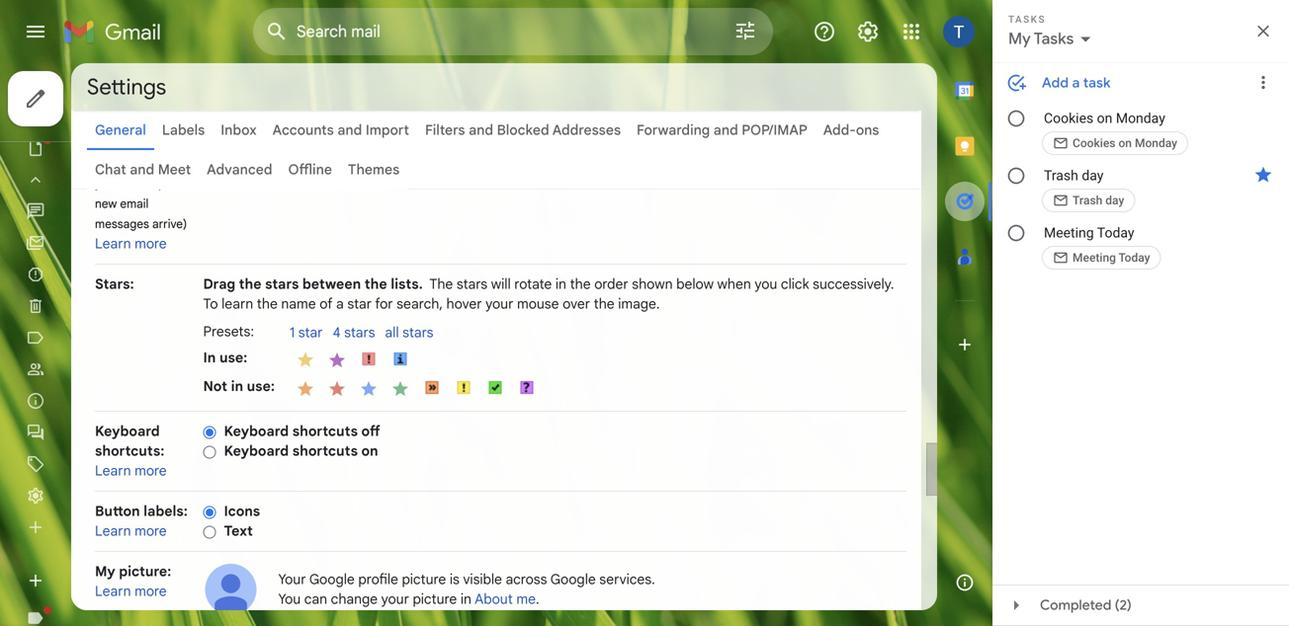 Task type: locate. For each thing, give the bounding box(es) containing it.
1 vertical spatial picture
[[413, 591, 457, 609]]

chat and meet link
[[95, 161, 191, 178]]

themes
[[348, 161, 400, 178]]

you
[[755, 276, 777, 293]]

addresses
[[552, 122, 621, 139]]

learn down shortcuts:
[[95, 463, 131, 480]]

2 vertical spatial in
[[461, 591, 472, 609]]

shortcuts down keyboard shortcuts off
[[292, 443, 358, 460]]

learn more link
[[95, 235, 167, 253], [95, 463, 167, 480], [95, 523, 167, 540], [95, 583, 167, 601]]

1 vertical spatial in
[[231, 378, 243, 395]]

star right 1
[[298, 324, 323, 342]]

stars inside the stars will rotate in the order shown below when you click successively. to learn the name of a star for search, hover your mouse over the image.
[[457, 276, 488, 293]]

use: right not in the bottom of the page
[[247, 378, 275, 395]]

in down visible
[[461, 591, 472, 609]]

labels link
[[162, 122, 205, 139]]

0 vertical spatial star
[[347, 296, 372, 313]]

keyboard for keyboard shortcuts on
[[224, 443, 289, 460]]

filters and blocked addresses
[[425, 122, 621, 139]]

and
[[337, 122, 362, 139], [469, 122, 493, 139], [714, 122, 738, 139], [130, 161, 154, 178]]

your down will
[[486, 296, 514, 313]]

more down labels:
[[135, 523, 167, 540]]

None search field
[[253, 8, 773, 55]]

messages
[[95, 217, 149, 232]]

3 learn from the top
[[95, 523, 131, 540]]

the
[[239, 276, 261, 293], [365, 276, 387, 293], [570, 276, 591, 293], [257, 296, 278, 313], [594, 296, 615, 313]]

(allows
[[95, 116, 132, 131]]

Text radio
[[203, 525, 216, 540]]

learn inside keyboard shortcuts: learn more
[[95, 463, 131, 480]]

email
[[120, 197, 149, 212]]

presets:
[[203, 323, 254, 341]]

your down profile
[[381, 591, 409, 609]]

keyboard for keyboard shortcuts: learn more
[[95, 423, 160, 440]]

search,
[[397, 296, 443, 313]]

off
[[361, 423, 380, 440]]

4 stars link
[[333, 324, 385, 344]]

keyboard
[[95, 423, 160, 440], [224, 423, 289, 440], [224, 443, 289, 460]]

0 vertical spatial shortcuts
[[292, 423, 358, 440]]

1 horizontal spatial star
[[347, 296, 372, 313]]

1 vertical spatial when
[[717, 276, 751, 293]]

learn more link down shortcuts:
[[95, 463, 167, 480]]

the
[[429, 276, 453, 293]]

in right not in the bottom of the page
[[231, 378, 243, 395]]

display
[[95, 136, 133, 151]]

3 learn more link from the top
[[95, 523, 167, 540]]

star right a
[[347, 296, 372, 313]]

3 more from the top
[[135, 523, 167, 540]]

labels
[[162, 122, 205, 139]]

rotate
[[514, 276, 552, 293]]

inbox link
[[221, 122, 257, 139]]

when for below
[[717, 276, 751, 293]]

shortcuts up keyboard shortcuts on
[[292, 423, 358, 440]]

all stars link
[[385, 324, 443, 344]]

your inside (allows gmail to display popup notifications on your desktop when new email messages arrive) learn more
[[95, 176, 119, 191]]

drag
[[203, 276, 235, 293]]

keyboard right keyboard shortcuts off option
[[224, 423, 289, 440]]

keyboard right keyboard shortcuts on radio in the bottom left of the page
[[224, 443, 289, 460]]

pop/imap
[[742, 122, 808, 139]]

stars up hover
[[457, 276, 488, 293]]

my
[[95, 564, 115, 581]]

when right desktop
[[168, 176, 198, 191]]

search mail image
[[259, 14, 295, 49]]

Search mail text field
[[297, 22, 678, 42]]

in
[[556, 276, 567, 293], [231, 378, 243, 395], [461, 591, 472, 609]]

use: right in
[[219, 350, 247, 367]]

more inside (allows gmail to display popup notifications on your desktop when new email messages arrive) learn more
[[135, 235, 167, 253]]

click
[[781, 276, 809, 293]]

1 vertical spatial on
[[361, 443, 378, 460]]

google up can
[[309, 571, 355, 589]]

Keyboard shortcuts off radio
[[203, 425, 216, 440]]

to
[[169, 116, 180, 131]]

meet
[[158, 161, 191, 178]]

picture down is
[[413, 591, 457, 609]]

more for my
[[135, 583, 167, 601]]

4 learn more link from the top
[[95, 583, 167, 601]]

more down arrive)
[[135, 235, 167, 253]]

chat
[[95, 161, 126, 178]]

and for filters
[[469, 122, 493, 139]]

your
[[95, 176, 119, 191], [486, 296, 514, 313], [381, 591, 409, 609]]

keyboard up shortcuts:
[[95, 423, 160, 440]]

2 more from the top
[[135, 463, 167, 480]]

my picture: learn more
[[95, 564, 171, 601]]

shortcuts for on
[[292, 443, 358, 460]]

learn more link for (allows gmail to display popup notifications on your desktop when new email messages arrive) learn more
[[95, 235, 167, 253]]

your
[[278, 571, 306, 589]]

keyboard inside keyboard shortcuts: learn more
[[95, 423, 160, 440]]

1 horizontal spatial in
[[461, 591, 472, 609]]

1 horizontal spatial your
[[381, 591, 409, 609]]

picture:
[[119, 564, 171, 581]]

and for accounts
[[337, 122, 362, 139]]

more inside keyboard shortcuts: learn more
[[135, 463, 167, 480]]

in inside your google profile picture is visible across google services. you can change your picture in about me .
[[461, 591, 472, 609]]

learn more link down picture:
[[95, 583, 167, 601]]

learn
[[95, 235, 131, 253], [95, 463, 131, 480], [95, 523, 131, 540], [95, 583, 131, 601]]

1 learn more link from the top
[[95, 235, 167, 253]]

1 vertical spatial use:
[[247, 378, 275, 395]]

1 horizontal spatial on
[[361, 443, 378, 460]]

2 vertical spatial your
[[381, 591, 409, 609]]

0 vertical spatial use:
[[219, 350, 247, 367]]

1 vertical spatial your
[[486, 296, 514, 313]]

when
[[168, 176, 198, 191], [717, 276, 751, 293]]

learn more link down the button
[[95, 523, 167, 540]]

2 learn from the top
[[95, 463, 131, 480]]

you
[[278, 591, 301, 609]]

1 learn from the top
[[95, 235, 131, 253]]

learn inside (allows gmail to display popup notifications on your desktop when new email messages arrive) learn more
[[95, 235, 131, 253]]

learn for button
[[95, 523, 131, 540]]

0 horizontal spatial on
[[165, 156, 178, 171]]

4
[[333, 324, 341, 342]]

keyboard shortcuts off
[[224, 423, 380, 440]]

the right the learn
[[257, 296, 278, 313]]

when left you
[[717, 276, 751, 293]]

learn inside my picture: learn more
[[95, 583, 131, 601]]

about
[[475, 591, 513, 609]]

1 vertical spatial shortcuts
[[292, 443, 358, 460]]

2 learn more link from the top
[[95, 463, 167, 480]]

1 shortcuts from the top
[[292, 423, 358, 440]]

stars
[[265, 276, 299, 293], [457, 276, 488, 293], [344, 324, 375, 342], [403, 324, 433, 342]]

desktop
[[122, 176, 165, 191]]

on down popup
[[165, 156, 178, 171]]

in up over
[[556, 276, 567, 293]]

.
[[536, 591, 540, 609]]

the down order
[[594, 296, 615, 313]]

shortcuts:
[[95, 443, 164, 460]]

more down picture:
[[135, 583, 167, 601]]

below
[[676, 276, 714, 293]]

to
[[203, 296, 218, 313]]

0 horizontal spatial google
[[309, 571, 355, 589]]

0 vertical spatial on
[[165, 156, 178, 171]]

learn down my
[[95, 583, 131, 601]]

0 vertical spatial when
[[168, 176, 198, 191]]

learn down 'messages'
[[95, 235, 131, 253]]

on down off
[[361, 443, 378, 460]]

for
[[375, 296, 393, 313]]

the up for
[[365, 276, 387, 293]]

not
[[203, 378, 227, 395]]

4 more from the top
[[135, 583, 167, 601]]

2 shortcuts from the top
[[292, 443, 358, 460]]

0 horizontal spatial your
[[95, 176, 119, 191]]

0 horizontal spatial when
[[168, 176, 198, 191]]

picture
[[402, 571, 446, 589], [413, 591, 457, 609]]

more inside button labels: learn more
[[135, 523, 167, 540]]

settings image
[[856, 20, 880, 44]]

picture left is
[[402, 571, 446, 589]]

picture image
[[203, 563, 259, 618]]

more down shortcuts:
[[135, 463, 167, 480]]

1 horizontal spatial google
[[550, 571, 596, 589]]

when inside (allows gmail to display popup notifications on your desktop when new email messages arrive) learn more
[[168, 176, 198, 191]]

learn inside button labels: learn more
[[95, 523, 131, 540]]

0 horizontal spatial in
[[231, 378, 243, 395]]

1 vertical spatial star
[[298, 324, 323, 342]]

learn more link down 'messages'
[[95, 235, 167, 253]]

more inside my picture: learn more
[[135, 583, 167, 601]]

tab list
[[937, 63, 993, 556]]

keyboard for keyboard shortcuts off
[[224, 423, 289, 440]]

2 horizontal spatial in
[[556, 276, 567, 293]]

your inside your google profile picture is visible across google services. you can change your picture in about me .
[[381, 591, 409, 609]]

more
[[135, 235, 167, 253], [135, 463, 167, 480], [135, 523, 167, 540], [135, 583, 167, 601]]

your up new
[[95, 176, 119, 191]]

0 vertical spatial in
[[556, 276, 567, 293]]

learn down the button
[[95, 523, 131, 540]]

profile
[[358, 571, 398, 589]]

2 horizontal spatial your
[[486, 296, 514, 313]]

google right across
[[550, 571, 596, 589]]

add-
[[823, 122, 856, 139]]

4 learn from the top
[[95, 583, 131, 601]]

navigation
[[0, 0, 237, 627]]

1 horizontal spatial when
[[717, 276, 751, 293]]

all
[[385, 324, 399, 342]]

across
[[506, 571, 547, 589]]

visible
[[463, 571, 502, 589]]

when inside the stars will rotate in the order shown below when you click successively. to learn the name of a star for search, hover your mouse over the image.
[[717, 276, 751, 293]]

0 vertical spatial your
[[95, 176, 119, 191]]

popup
[[136, 136, 171, 151]]

1 more from the top
[[135, 235, 167, 253]]



Task type: describe. For each thing, give the bounding box(es) containing it.
text
[[224, 523, 253, 540]]

stars right all
[[403, 324, 433, 342]]

support image
[[813, 20, 836, 44]]

button
[[95, 503, 140, 521]]

can
[[304, 591, 327, 609]]

shortcuts for off
[[292, 423, 358, 440]]

learn more link for my picture: learn more
[[95, 583, 167, 601]]

offline link
[[288, 161, 332, 178]]

not in use:
[[203, 378, 275, 395]]

learn
[[222, 296, 253, 313]]

a
[[336, 296, 344, 313]]

forwarding
[[637, 122, 710, 139]]

ons
[[856, 122, 879, 139]]

in use:
[[203, 350, 247, 367]]

0 vertical spatial picture
[[402, 571, 446, 589]]

learn more link for keyboard shortcuts: learn more
[[95, 463, 167, 480]]

is
[[450, 571, 460, 589]]

learn for my
[[95, 583, 131, 601]]

mouse
[[517, 296, 559, 313]]

between
[[302, 276, 361, 293]]

in inside the stars will rotate in the order shown below when you click successively. to learn the name of a star for search, hover your mouse over the image.
[[556, 276, 567, 293]]

and for forwarding
[[714, 122, 738, 139]]

Icons radio
[[203, 506, 216, 520]]

blocked
[[497, 122, 549, 139]]

will
[[491, 276, 511, 293]]

name
[[281, 296, 316, 313]]

services.
[[599, 571, 655, 589]]

accounts
[[273, 122, 334, 139]]

forwarding and pop/imap link
[[637, 122, 808, 139]]

order
[[594, 276, 628, 293]]

(allows gmail to display popup notifications on your desktop when new email messages arrive) learn more
[[95, 116, 198, 253]]

add-ons
[[823, 122, 879, 139]]

of
[[320, 296, 333, 313]]

drag the stars between the lists.
[[203, 276, 423, 293]]

hover
[[446, 296, 482, 313]]

the up over
[[570, 276, 591, 293]]

general
[[95, 122, 146, 139]]

when for desktop
[[168, 176, 198, 191]]

offline
[[288, 161, 332, 178]]

1
[[290, 324, 295, 342]]

more for keyboard
[[135, 463, 167, 480]]

1 star link
[[290, 324, 333, 344]]

and for chat
[[130, 161, 154, 178]]

over
[[563, 296, 590, 313]]

add-ons link
[[823, 122, 879, 139]]

gmail
[[135, 116, 166, 131]]

lists.
[[391, 276, 423, 293]]

chat and meet
[[95, 161, 191, 178]]

filters and blocked addresses link
[[425, 122, 621, 139]]

more for button
[[135, 523, 167, 540]]

1 star 4 stars all stars
[[290, 324, 433, 342]]

the stars will rotate in the order shown below when you click successively. to learn the name of a star for search, hover your mouse over the image.
[[203, 276, 894, 313]]

advanced search options image
[[726, 11, 765, 50]]

your google profile picture is visible across google services. you can change your picture in about me .
[[278, 571, 655, 609]]

the up the learn
[[239, 276, 261, 293]]

0 horizontal spatial star
[[298, 324, 323, 342]]

advanced
[[207, 161, 272, 178]]

advanced link
[[207, 161, 272, 178]]

image.
[[618, 296, 660, 313]]

filters
[[425, 122, 465, 139]]

import
[[366, 122, 409, 139]]

learn more link for button labels: learn more
[[95, 523, 167, 540]]

stars right 4
[[344, 324, 375, 342]]

shown
[[632, 276, 673, 293]]

keyboard shortcuts on
[[224, 443, 378, 460]]

new
[[95, 197, 117, 212]]

gmail image
[[63, 12, 171, 51]]

your inside the stars will rotate in the order shown below when you click successively. to learn the name of a star for search, hover your mouse over the image.
[[486, 296, 514, 313]]

on inside (allows gmail to display popup notifications on your desktop when new email messages arrive) learn more
[[165, 156, 178, 171]]

1 google from the left
[[309, 571, 355, 589]]

me
[[517, 591, 536, 609]]

accounts and import
[[273, 122, 409, 139]]

star inside the stars will rotate in the order shown below when you click successively. to learn the name of a star for search, hover your mouse over the image.
[[347, 296, 372, 313]]

forwarding and pop/imap
[[637, 122, 808, 139]]

notifications
[[95, 156, 162, 171]]

successively.
[[813, 276, 894, 293]]

accounts and import link
[[273, 122, 409, 139]]

arrive)
[[152, 217, 187, 232]]

labels:
[[144, 503, 188, 521]]

general link
[[95, 122, 146, 139]]

2 google from the left
[[550, 571, 596, 589]]

Keyboard shortcuts on radio
[[203, 445, 216, 460]]

in
[[203, 350, 216, 367]]

main menu image
[[24, 20, 47, 44]]

button labels: learn more
[[95, 503, 188, 540]]

stars up name at the top left
[[265, 276, 299, 293]]

side panel section
[[937, 63, 993, 611]]

about me link
[[475, 591, 536, 609]]

stars:
[[95, 276, 134, 293]]

learn for keyboard
[[95, 463, 131, 480]]

keyboard shortcuts: learn more
[[95, 423, 167, 480]]

icons
[[224, 503, 260, 521]]

change
[[331, 591, 378, 609]]

inbox
[[221, 122, 257, 139]]

themes link
[[348, 161, 400, 178]]



Task type: vqa. For each thing, say whether or not it's contained in the screenshot.
4th ROW from the top
no



